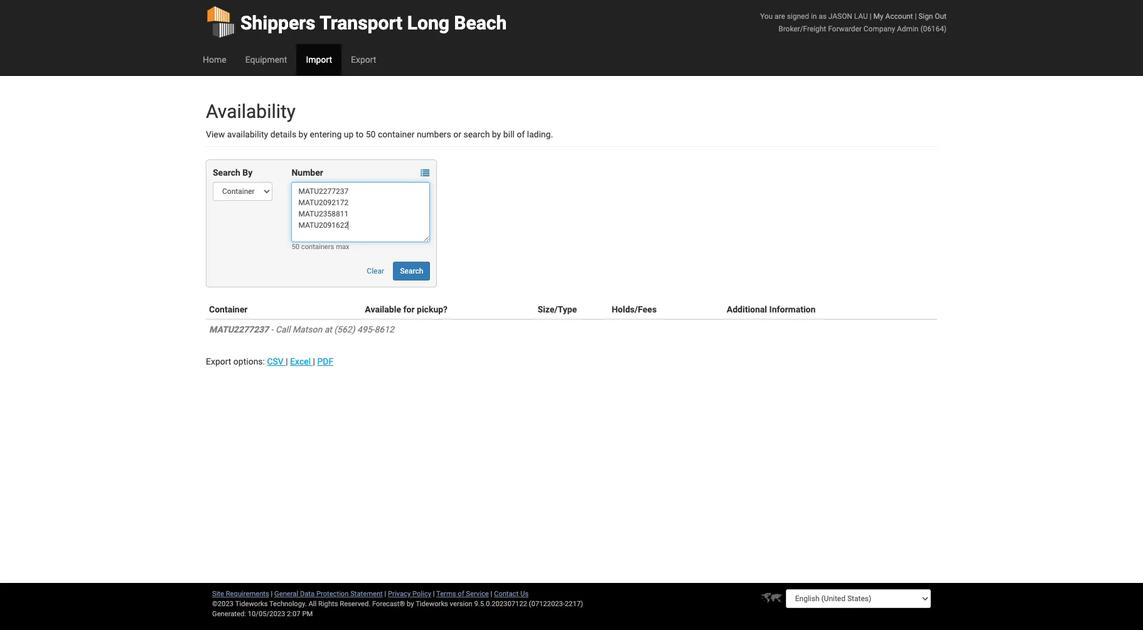 Task type: vqa. For each thing, say whether or not it's contained in the screenshot.
NONE
no



Task type: describe. For each thing, give the bounding box(es) containing it.
or
[[454, 129, 462, 139]]

containers
[[301, 243, 334, 251]]

my account link
[[874, 12, 913, 21]]

all
[[309, 600, 317, 609]]

0 horizontal spatial 50
[[292, 243, 300, 251]]

details
[[270, 129, 297, 139]]

pm
[[302, 610, 313, 619]]

(562)
[[334, 325, 355, 335]]

©2023 tideworks
[[212, 600, 268, 609]]

privacy
[[388, 590, 411, 598]]

contact us link
[[494, 590, 529, 598]]

max
[[336, 243, 350, 251]]

generated:
[[212, 610, 246, 619]]

you are signed in as jason lau | my account | sign out broker/freight forwarder company admin (06164)
[[760, 12, 947, 33]]

of inside site requirements | general data protection statement | privacy policy | terms of service | contact us ©2023 tideworks technology. all rights reserved. forecast® by tideworks version 9.5.0.202307122 (07122023-2217) generated: 10/05/2023 2:07 pm
[[458, 590, 464, 598]]

Number text field
[[292, 182, 430, 242]]

protection
[[316, 590, 349, 598]]

statement
[[351, 590, 383, 598]]

technology.
[[269, 600, 307, 609]]

import
[[306, 55, 332, 65]]

| right csv
[[286, 357, 288, 367]]

shippers transport long beach
[[241, 12, 507, 34]]

general data protection statement link
[[274, 590, 383, 598]]

| left sign
[[915, 12, 917, 21]]

availability
[[227, 129, 268, 139]]

by
[[243, 168, 253, 178]]

| left pdf link
[[313, 357, 315, 367]]

pdf
[[317, 357, 334, 367]]

data
[[300, 590, 315, 598]]

numbers
[[417, 129, 451, 139]]

search by
[[213, 168, 253, 178]]

jason
[[829, 12, 853, 21]]

| up forecast®
[[385, 590, 386, 598]]

9.5.0.202307122
[[474, 600, 527, 609]]

csv
[[267, 357, 284, 367]]

my
[[874, 12, 884, 21]]

rights
[[318, 600, 338, 609]]

terms of service link
[[436, 590, 489, 598]]

up
[[344, 129, 354, 139]]

shippers transport long beach link
[[206, 0, 507, 44]]

site
[[212, 590, 224, 598]]

for
[[403, 305, 415, 315]]

2217)
[[565, 600, 583, 609]]

at
[[324, 325, 332, 335]]

matu2277237
[[209, 325, 269, 335]]

equipment
[[245, 55, 287, 65]]

export for export options: csv | excel | pdf
[[206, 357, 231, 367]]

home
[[203, 55, 226, 65]]

broker/freight
[[779, 24, 827, 33]]

signed
[[787, 12, 809, 21]]

8612
[[375, 325, 394, 335]]

export button
[[342, 44, 386, 75]]

entering
[[310, 129, 342, 139]]

as
[[819, 12, 827, 21]]

| left general
[[271, 590, 273, 598]]

import button
[[297, 44, 342, 75]]

lau
[[855, 12, 868, 21]]

available for pickup?
[[365, 305, 448, 315]]

number
[[292, 168, 323, 178]]

holds/fees
[[612, 305, 657, 315]]

0 vertical spatial 50
[[366, 129, 376, 139]]

additional
[[727, 305, 767, 315]]

company
[[864, 24, 896, 33]]

home button
[[193, 44, 236, 75]]

excel link
[[290, 357, 313, 367]]

clear
[[367, 267, 384, 276]]

10/05/2023
[[248, 610, 285, 619]]

site requirements | general data protection statement | privacy policy | terms of service | contact us ©2023 tideworks technology. all rights reserved. forecast® by tideworks version 9.5.0.202307122 (07122023-2217) generated: 10/05/2023 2:07 pm
[[212, 590, 583, 619]]

container
[[378, 129, 415, 139]]

| up 9.5.0.202307122
[[491, 590, 492, 598]]

export options: csv | excel | pdf
[[206, 357, 334, 367]]

csv link
[[267, 357, 286, 367]]

account
[[886, 12, 913, 21]]

export for export
[[351, 55, 376, 65]]

(06164)
[[921, 24, 947, 33]]

excel
[[290, 357, 311, 367]]

forwarder
[[828, 24, 862, 33]]

available
[[365, 305, 401, 315]]



Task type: locate. For each thing, give the bounding box(es) containing it.
show list image
[[421, 169, 430, 178]]

out
[[935, 12, 947, 21]]

search
[[464, 129, 490, 139]]

transport
[[320, 12, 403, 34]]

container
[[209, 305, 248, 315]]

1 horizontal spatial 50
[[366, 129, 376, 139]]

50 right to
[[366, 129, 376, 139]]

you
[[760, 12, 773, 21]]

matson
[[293, 325, 322, 335]]

0 horizontal spatial by
[[299, 129, 308, 139]]

by right details
[[299, 129, 308, 139]]

additional information
[[727, 305, 816, 315]]

search button
[[393, 262, 430, 281]]

us
[[521, 590, 529, 598]]

beach
[[454, 12, 507, 34]]

availability
[[206, 100, 296, 122]]

0 vertical spatial export
[[351, 55, 376, 65]]

search inside button
[[400, 267, 423, 276]]

lading.
[[527, 129, 553, 139]]

0 horizontal spatial search
[[213, 168, 240, 178]]

1 vertical spatial of
[[458, 590, 464, 598]]

contact
[[494, 590, 519, 598]]

long
[[407, 12, 450, 34]]

are
[[775, 12, 785, 21]]

1 vertical spatial 50
[[292, 243, 300, 251]]

forecast®
[[372, 600, 405, 609]]

matu2277237 - call matson at (562) 495-8612
[[209, 325, 394, 335]]

information
[[770, 305, 816, 315]]

export down transport
[[351, 55, 376, 65]]

site requirements link
[[212, 590, 269, 598]]

size/type
[[538, 305, 577, 315]]

2 horizontal spatial by
[[492, 129, 501, 139]]

to
[[356, 129, 364, 139]]

equipment button
[[236, 44, 297, 75]]

shippers
[[241, 12, 316, 34]]

pickup?
[[417, 305, 448, 315]]

search left by
[[213, 168, 240, 178]]

clear button
[[360, 262, 391, 281]]

terms
[[436, 590, 456, 598]]

|
[[870, 12, 872, 21], [915, 12, 917, 21], [286, 357, 288, 367], [313, 357, 315, 367], [271, 590, 273, 598], [385, 590, 386, 598], [433, 590, 435, 598], [491, 590, 492, 598]]

0 horizontal spatial export
[[206, 357, 231, 367]]

version
[[450, 600, 473, 609]]

1 horizontal spatial of
[[517, 129, 525, 139]]

policy
[[413, 590, 431, 598]]

admin
[[897, 24, 919, 33]]

1 horizontal spatial by
[[407, 600, 414, 609]]

sign
[[919, 12, 933, 21]]

search for search
[[400, 267, 423, 276]]

| up tideworks
[[433, 590, 435, 598]]

1 vertical spatial export
[[206, 357, 231, 367]]

0 vertical spatial of
[[517, 129, 525, 139]]

by down privacy policy link
[[407, 600, 414, 609]]

search right clear
[[400, 267, 423, 276]]

sign out link
[[919, 12, 947, 21]]

service
[[466, 590, 489, 598]]

of right bill
[[517, 129, 525, 139]]

by left bill
[[492, 129, 501, 139]]

bill
[[503, 129, 515, 139]]

export inside dropdown button
[[351, 55, 376, 65]]

search
[[213, 168, 240, 178], [400, 267, 423, 276]]

in
[[811, 12, 817, 21]]

(07122023-
[[529, 600, 565, 609]]

export
[[351, 55, 376, 65], [206, 357, 231, 367]]

| left my
[[870, 12, 872, 21]]

50 left 'containers'
[[292, 243, 300, 251]]

-
[[271, 325, 273, 335]]

2:07
[[287, 610, 301, 619]]

1 horizontal spatial search
[[400, 267, 423, 276]]

view
[[206, 129, 225, 139]]

of up version
[[458, 590, 464, 598]]

495-
[[357, 325, 375, 335]]

0 horizontal spatial of
[[458, 590, 464, 598]]

1 horizontal spatial export
[[351, 55, 376, 65]]

by
[[299, 129, 308, 139], [492, 129, 501, 139], [407, 600, 414, 609]]

pdf link
[[317, 357, 334, 367]]

export left options:
[[206, 357, 231, 367]]

50 containers max
[[292, 243, 350, 251]]

call
[[276, 325, 290, 335]]

privacy policy link
[[388, 590, 431, 598]]

1 vertical spatial search
[[400, 267, 423, 276]]

reserved.
[[340, 600, 371, 609]]

by inside site requirements | general data protection statement | privacy policy | terms of service | contact us ©2023 tideworks technology. all rights reserved. forecast® by tideworks version 9.5.0.202307122 (07122023-2217) generated: 10/05/2023 2:07 pm
[[407, 600, 414, 609]]

0 vertical spatial search
[[213, 168, 240, 178]]

options:
[[234, 357, 265, 367]]

view availability details by entering up to 50 container numbers or search by bill of lading.
[[206, 129, 553, 139]]

search for search by
[[213, 168, 240, 178]]

requirements
[[226, 590, 269, 598]]

of
[[517, 129, 525, 139], [458, 590, 464, 598]]



